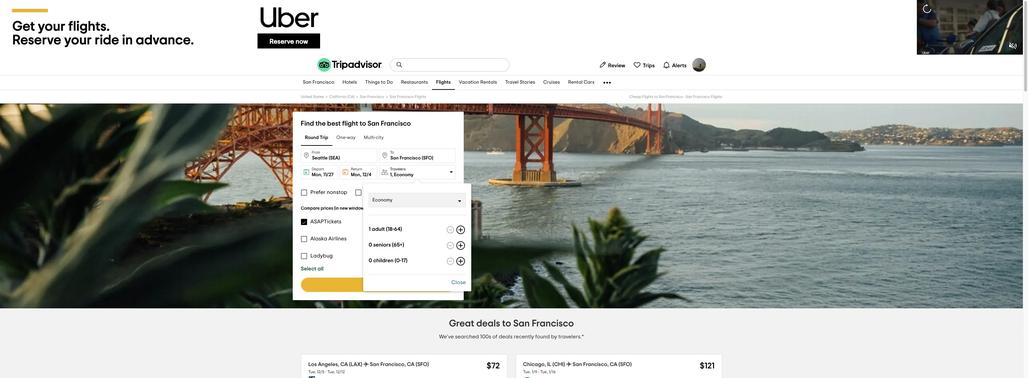 Task type: describe. For each thing, give the bounding box(es) containing it.
review link
[[597, 58, 628, 72]]

mon, for mon, 11/27
[[312, 173, 322, 178]]

francisco down the alerts
[[667, 95, 683, 99]]

we've searched 100s of deals recently found by travelers.*
[[439, 335, 584, 340]]

los angeles, ca (lax)
[[309, 362, 362, 368]]

(sfo) for $121
[[619, 362, 632, 368]]

0 for 0 seniors (65+)
[[369, 243, 372, 248]]

vacation rentals
[[459, 80, 497, 85]]

1/9
[[532, 371, 538, 375]]

san down do
[[390, 95, 396, 99]]

1 tue, from the left
[[309, 371, 316, 375]]

do
[[387, 80, 393, 85]]

travelers 1 , economy
[[390, 168, 414, 177]]

travelers
[[390, 168, 406, 171]]

economy inside travelers 1 , economy
[[394, 173, 414, 177]]

prices
[[321, 207, 333, 211]]

seniors
[[374, 243, 391, 248]]

0 horizontal spatial 1
[[369, 227, 371, 232]]

advertisement region
[[0, 0, 1024, 55]]

City or Airport text field
[[301, 149, 377, 163]]

states
[[313, 95, 324, 99]]

san right (ca)
[[360, 95, 367, 99]]

include nearby airports
[[365, 190, 424, 195]]

$72
[[487, 363, 500, 371]]

san right (lax) at the bottom left
[[370, 362, 379, 368]]

(sfo) for $72
[[416, 362, 429, 368]]

from
[[312, 151, 320, 155]]

0 horizontal spatial san francisco link
[[299, 76, 339, 90]]

1 vertical spatial san francisco link
[[360, 95, 384, 99]]

$121
[[700, 363, 715, 371]]

cars
[[584, 80, 595, 85]]

united states link
[[301, 95, 324, 99]]

hotels
[[343, 80, 357, 85]]

tripadvisor image
[[317, 58, 382, 72]]

cruises
[[544, 80, 560, 85]]

100s
[[480, 335, 492, 340]]

0 for 0 children (0-17)
[[369, 258, 372, 264]]

round
[[305, 136, 319, 140]]

window)
[[349, 207, 365, 211]]

things
[[365, 80, 380, 85]]

0 horizontal spatial economy
[[373, 198, 393, 203]]

way
[[347, 136, 356, 140]]

trips link
[[631, 58, 658, 72]]

(chi)
[[553, 362, 565, 368]]

travelers.*
[[559, 335, 584, 340]]

one-
[[337, 136, 347, 140]]

ca for $72
[[407, 362, 415, 368]]

chicago, il (chi)
[[523, 362, 565, 368]]

profile picture image
[[693, 58, 706, 72]]

(18-
[[386, 227, 394, 232]]

tue, 12/5  - tue, 12/12
[[309, 371, 345, 375]]

to right the flight
[[360, 120, 366, 127]]

cruises link
[[540, 76, 564, 90]]

(in
[[334, 207, 339, 211]]

round trip
[[305, 136, 328, 140]]

the
[[316, 120, 326, 127]]

cheap flights to san francisco - san francisco flights
[[630, 95, 723, 99]]

1 inside travelers 1 , economy
[[390, 173, 392, 177]]

searched
[[455, 335, 479, 340]]

alerts link
[[661, 58, 690, 72]]

tue, 1/9  - tue, 1/16
[[523, 371, 556, 375]]

restaurants
[[401, 80, 428, 85]]

san francisco flights link
[[390, 95, 426, 99]]

san francisco, ca (sfo) for $121
[[573, 362, 632, 368]]

search image
[[396, 62, 403, 68]]

- for $121
[[538, 371, 540, 375]]

compare
[[301, 207, 320, 211]]

great
[[449, 320, 475, 329]]

1 ca from the left
[[341, 362, 348, 368]]

17)
[[401, 258, 408, 264]]

california (ca)
[[330, 95, 355, 99]]

angeles,
[[318, 362, 339, 368]]

find
[[301, 120, 314, 127]]

0 seniors (65+)
[[369, 243, 404, 248]]

san francisco, ca (sfo) for $72
[[370, 362, 429, 368]]

nonstop
[[327, 190, 348, 195]]

san up the 'united'
[[303, 80, 312, 85]]

los
[[309, 362, 317, 368]]

il
[[547, 362, 552, 368]]

united states
[[301, 95, 324, 99]]

return
[[351, 168, 362, 171]]

san up recently
[[514, 320, 530, 329]]

(65+)
[[392, 243, 404, 248]]

3 tue, from the left
[[523, 371, 531, 375]]

multi-
[[364, 136, 376, 140]]

rental
[[569, 80, 583, 85]]

flights link
[[432, 76, 455, 90]]

san down the alerts
[[686, 95, 693, 99]]

(ca)
[[348, 95, 355, 99]]

chicago,
[[523, 362, 546, 368]]

prefer nonstop
[[311, 190, 348, 195]]

things to do
[[365, 80, 393, 85]]

- for $72
[[326, 371, 327, 375]]

vacation
[[459, 80, 480, 85]]

compare prices (in new window)
[[301, 207, 365, 211]]

francisco, for $72
[[381, 362, 406, 368]]

to
[[390, 151, 394, 155]]

by
[[551, 335, 558, 340]]

vacation rentals link
[[455, 76, 501, 90]]

,
[[392, 173, 393, 177]]



Task type: vqa. For each thing, say whether or not it's contained in the screenshot.
the 5.0 of 5 bubbles image
no



Task type: locate. For each thing, give the bounding box(es) containing it.
- down the alerts
[[684, 95, 685, 99]]

1 vertical spatial 0
[[369, 258, 372, 264]]

1 0 from the top
[[369, 243, 372, 248]]

san francisco link down things
[[360, 95, 384, 99]]

0 horizontal spatial (sfo)
[[416, 362, 429, 368]]

1 horizontal spatial ca
[[407, 362, 415, 368]]

francisco,
[[381, 362, 406, 368], [584, 362, 609, 368]]

2 0 from the top
[[369, 258, 372, 264]]

City or Airport text field
[[379, 149, 456, 163]]

san francisco up the states
[[303, 80, 335, 85]]

1/16
[[549, 371, 556, 375]]

stories
[[520, 80, 536, 85]]

children
[[374, 258, 394, 264]]

of
[[493, 335, 498, 340]]

economy up sponsored
[[373, 198, 393, 203]]

recently
[[514, 335, 534, 340]]

0 children (0-17)
[[369, 258, 408, 264]]

0 left "children"
[[369, 258, 372, 264]]

san
[[303, 80, 312, 85], [360, 95, 367, 99], [390, 95, 396, 99], [659, 95, 666, 99], [686, 95, 693, 99], [368, 120, 380, 127], [514, 320, 530, 329], [370, 362, 379, 368], [573, 362, 582, 368]]

select
[[301, 267, 317, 272]]

depart mon, 11/27
[[312, 168, 334, 178]]

alerts
[[673, 63, 687, 68]]

san right cheap
[[659, 95, 666, 99]]

1 vertical spatial economy
[[373, 198, 393, 203]]

- right 12/5
[[326, 371, 327, 375]]

restaurants link
[[397, 76, 432, 90]]

deals up the 100s
[[477, 320, 500, 329]]

found
[[536, 335, 550, 340]]

11/27
[[323, 173, 334, 178]]

francisco up the states
[[313, 80, 335, 85]]

0 vertical spatial 1
[[390, 173, 392, 177]]

airports
[[404, 190, 424, 195]]

0 vertical spatial 0
[[369, 243, 372, 248]]

san francisco down things
[[360, 95, 384, 99]]

tue, down chicago, il (chi)
[[541, 371, 548, 375]]

mon, inside depart mon, 11/27
[[312, 173, 322, 178]]

select all
[[301, 267, 324, 272]]

tue, down los
[[309, 371, 316, 375]]

0 horizontal spatial san francisco
[[303, 80, 335, 85]]

0 horizontal spatial mon,
[[312, 173, 322, 178]]

1 san francisco, ca (sfo) from the left
[[370, 362, 429, 368]]

economy down travelers
[[394, 173, 414, 177]]

ca
[[341, 362, 348, 368], [407, 362, 415, 368], [610, 362, 618, 368]]

12/4
[[363, 173, 372, 178]]

1 down travelers
[[390, 173, 392, 177]]

1 horizontal spatial san francisco link
[[360, 95, 384, 99]]

0 horizontal spatial -
[[326, 371, 327, 375]]

None search field
[[391, 59, 509, 71]]

san francisco flights
[[390, 95, 426, 99]]

0 horizontal spatial san francisco, ca (sfo)
[[370, 362, 429, 368]]

nearby
[[385, 190, 403, 195]]

2 ca from the left
[[407, 362, 415, 368]]

0 horizontal spatial ca
[[341, 362, 348, 368]]

hotels link
[[339, 76, 361, 90]]

2 san francisco, ca (sfo) from the left
[[573, 362, 632, 368]]

2 horizontal spatial ca
[[610, 362, 618, 368]]

francisco down profile picture
[[694, 95, 710, 99]]

review
[[609, 63, 626, 68]]

great deals to san francisco
[[449, 320, 574, 329]]

0 vertical spatial economy
[[394, 173, 414, 177]]

travel
[[506, 80, 519, 85]]

1 adult (18-64)
[[369, 227, 402, 232]]

1 horizontal spatial san francisco
[[360, 95, 384, 99]]

0 vertical spatial deals
[[477, 320, 500, 329]]

city
[[376, 136, 384, 140]]

2 tue, from the left
[[328, 371, 335, 375]]

4 tue, from the left
[[541, 371, 548, 375]]

economy
[[394, 173, 414, 177], [373, 198, 393, 203]]

ladybug
[[311, 254, 333, 259]]

3 ca from the left
[[610, 362, 618, 368]]

alaska
[[311, 236, 327, 242]]

san francisco
[[303, 80, 335, 85], [360, 95, 384, 99]]

to up we've searched 100s of deals recently found by travelers.*
[[502, 320, 512, 329]]

to left do
[[381, 80, 386, 85]]

2 horizontal spatial -
[[684, 95, 685, 99]]

francisco up by
[[532, 320, 574, 329]]

2 francisco, from the left
[[584, 362, 609, 368]]

rental cars link
[[564, 76, 599, 90]]

rentals
[[481, 80, 497, 85]]

0 vertical spatial san francisco link
[[299, 76, 339, 90]]

1 vertical spatial deals
[[499, 335, 513, 340]]

francisco down restaurants link
[[397, 95, 414, 99]]

-
[[684, 95, 685, 99], [326, 371, 327, 375], [538, 371, 540, 375]]

we've
[[439, 335, 454, 340]]

one-way
[[337, 136, 356, 140]]

tue,
[[309, 371, 316, 375], [328, 371, 335, 375], [523, 371, 531, 375], [541, 371, 548, 375]]

1
[[390, 173, 392, 177], [369, 227, 371, 232]]

francisco, for $121
[[584, 362, 609, 368]]

multi-city
[[364, 136, 384, 140]]

to right cheap
[[655, 95, 658, 99]]

12/5
[[317, 371, 325, 375]]

best
[[327, 120, 341, 127]]

prefer
[[311, 190, 326, 195]]

san right (chi)
[[573, 362, 582, 368]]

1 vertical spatial san francisco
[[360, 95, 384, 99]]

flights
[[436, 80, 451, 85], [415, 95, 426, 99], [643, 95, 654, 99], [711, 95, 723, 99]]

0 left seniors at the left bottom of page
[[369, 243, 372, 248]]

12/12
[[336, 371, 345, 375]]

cheap
[[630, 95, 642, 99]]

1 francisco, from the left
[[381, 362, 406, 368]]

deals
[[477, 320, 500, 329], [499, 335, 513, 340]]

francisco
[[313, 80, 335, 85], [368, 95, 384, 99], [397, 95, 414, 99], [667, 95, 683, 99], [694, 95, 710, 99], [381, 120, 411, 127], [532, 320, 574, 329]]

return mon, 12/4
[[351, 168, 372, 178]]

san francisco, ca (sfo)
[[370, 362, 429, 368], [573, 362, 632, 368]]

tue, down angeles,
[[328, 371, 335, 375]]

1 horizontal spatial (sfo)
[[619, 362, 632, 368]]

- right 1/9
[[538, 371, 540, 375]]

2 (sfo) from the left
[[619, 362, 632, 368]]

mon, inside return mon, 12/4
[[351, 173, 362, 178]]

(sfo)
[[416, 362, 429, 368], [619, 362, 632, 368]]

mon, for mon, 12/4
[[351, 173, 362, 178]]

1 horizontal spatial 1
[[390, 173, 392, 177]]

francisco up city
[[381, 120, 411, 127]]

include
[[365, 190, 384, 195]]

0 vertical spatial san francisco
[[303, 80, 335, 85]]

(0-
[[395, 258, 401, 264]]

new
[[340, 207, 348, 211]]

1 left adult
[[369, 227, 371, 232]]

find the best flight to san francisco
[[301, 120, 411, 127]]

mon, down depart
[[312, 173, 322, 178]]

adult
[[372, 227, 385, 232]]

things to do link
[[361, 76, 397, 90]]

close
[[452, 280, 466, 286]]

travel stories link
[[501, 76, 540, 90]]

san francisco link up the states
[[299, 76, 339, 90]]

1 horizontal spatial san francisco, ca (sfo)
[[573, 362, 632, 368]]

san francisco link
[[299, 76, 339, 90], [360, 95, 384, 99]]

1 mon, from the left
[[312, 173, 322, 178]]

64)
[[394, 227, 402, 232]]

asaptickets
[[311, 219, 342, 225]]

(lax)
[[349, 362, 362, 368]]

ca for $121
[[610, 362, 618, 368]]

1 horizontal spatial mon,
[[351, 173, 362, 178]]

1 vertical spatial 1
[[369, 227, 371, 232]]

0 horizontal spatial francisco,
[[381, 362, 406, 368]]

airlines
[[329, 236, 347, 242]]

california (ca) link
[[330, 95, 355, 99]]

alaska airlines
[[311, 236, 347, 242]]

francisco down the things to do link
[[368, 95, 384, 99]]

all
[[318, 267, 324, 272]]

san up multi-city
[[368, 120, 380, 127]]

1 horizontal spatial economy
[[394, 173, 414, 177]]

2 mon, from the left
[[351, 173, 362, 178]]

1 horizontal spatial francisco,
[[584, 362, 609, 368]]

1 (sfo) from the left
[[416, 362, 429, 368]]

mon, down "return"
[[351, 173, 362, 178]]

deals right of
[[499, 335, 513, 340]]

united
[[301, 95, 312, 99]]

tue, left 1/9
[[523, 371, 531, 375]]

1 horizontal spatial -
[[538, 371, 540, 375]]



